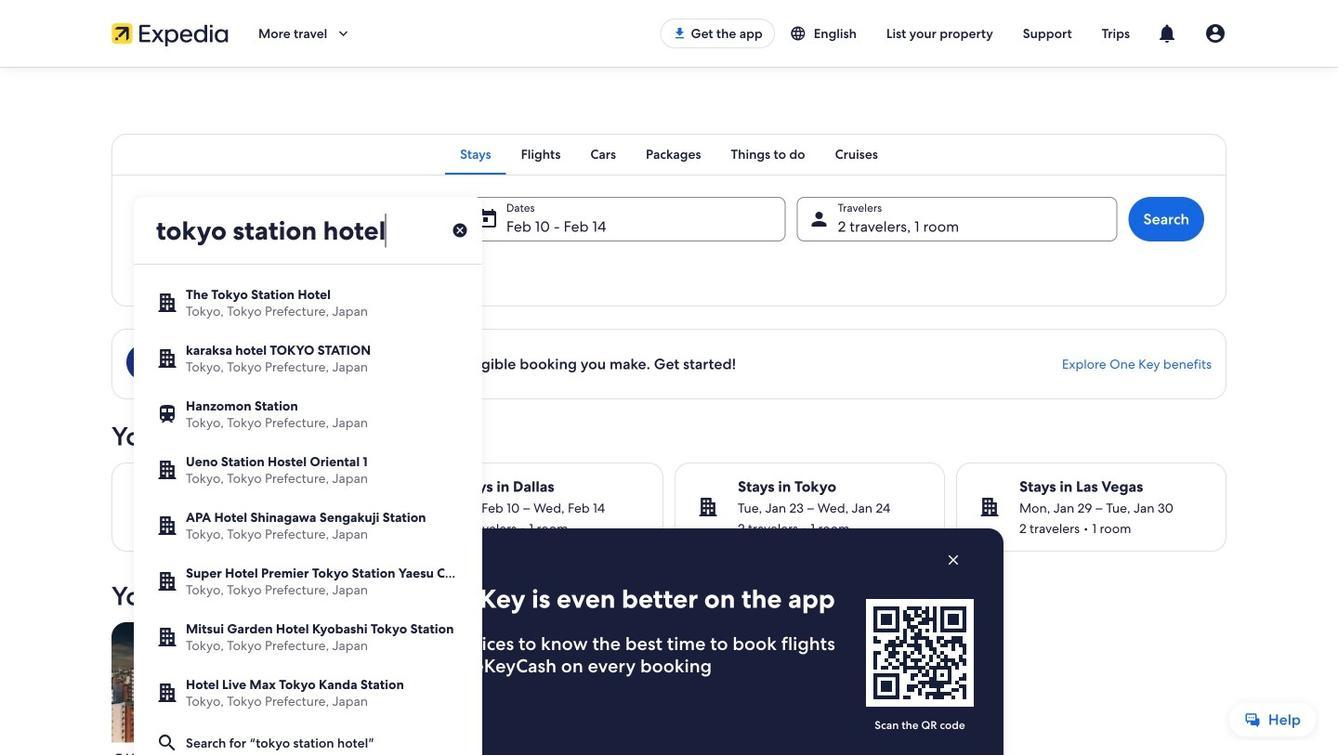 Task type: vqa. For each thing, say whether or not it's contained in the screenshot.
Leading icon
no



Task type: describe. For each thing, give the bounding box(es) containing it.
Going to text field
[[134, 197, 482, 264]]

one key blue tier image
[[126, 344, 167, 385]]

clear going to image
[[452, 222, 469, 239]]

city view image
[[112, 623, 326, 743]]

more travel image
[[335, 25, 352, 42]]

qr code image
[[866, 600, 974, 707]]

Save E Hotel Higashi Shinjuku to a trip checkbox
[[285, 634, 315, 664]]

expedia logo image
[[361, 579, 406, 620]]

communication center icon image
[[1156, 22, 1179, 45]]

small image
[[790, 25, 814, 42]]

1 stays image from the left
[[416, 496, 438, 519]]

expedia logo image
[[112, 20, 229, 46]]

2 stays image from the left
[[979, 496, 1001, 519]]

1 stays image from the left
[[134, 496, 156, 519]]



Task type: locate. For each thing, give the bounding box(es) containing it.
stays image
[[134, 496, 156, 519], [979, 496, 1001, 519]]

stays image
[[416, 496, 438, 519], [697, 496, 719, 519]]

download the app button image
[[673, 26, 687, 41]]

main content
[[0, 67, 1339, 756]]

tab list
[[112, 134, 1227, 175]]

1 horizontal spatial stays image
[[697, 496, 719, 519]]

0 horizontal spatial stays image
[[134, 496, 156, 519]]

0 horizontal spatial stays image
[[416, 496, 438, 519]]

2 stays image from the left
[[697, 496, 719, 519]]

1 horizontal spatial stays image
[[979, 496, 1001, 519]]

close image
[[945, 552, 962, 569]]



